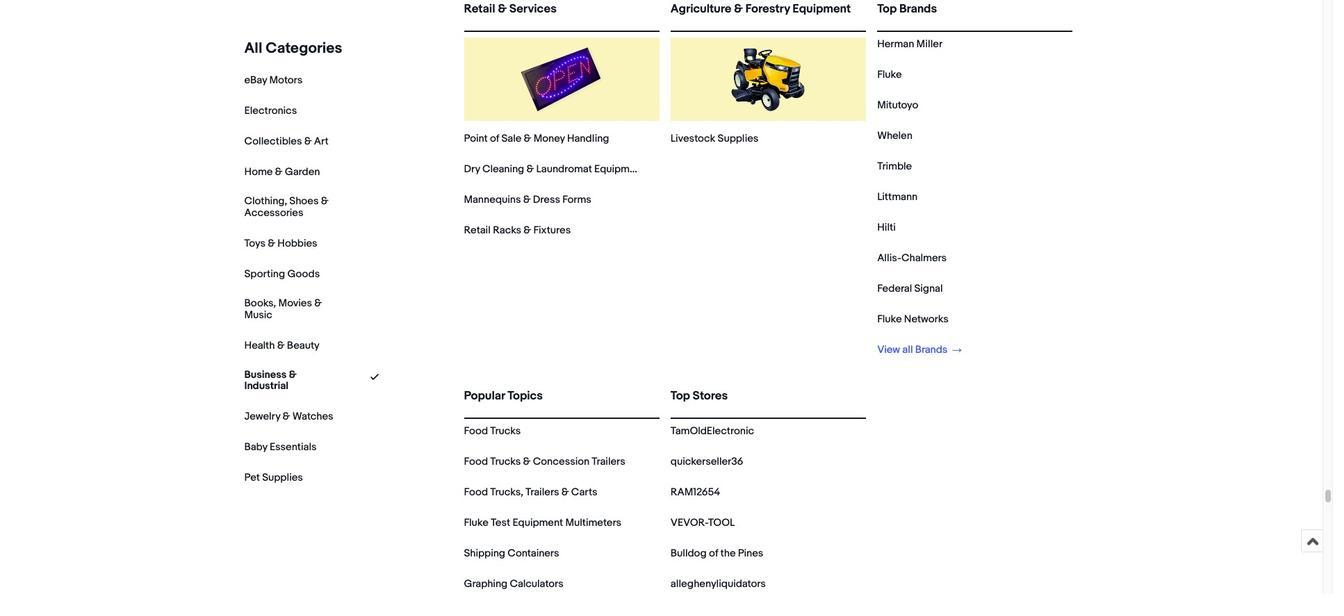 Task type: locate. For each thing, give the bounding box(es) containing it.
1 vertical spatial of
[[709, 547, 719, 561]]

vevor-tool
[[671, 517, 735, 530]]

livestock supplies
[[671, 132, 759, 145]]

forms
[[563, 193, 592, 207]]

all
[[903, 344, 913, 357]]

1 horizontal spatial supplies
[[718, 132, 759, 145]]

allis-chalmers
[[878, 252, 947, 265]]

2 vertical spatial food
[[464, 486, 488, 499]]

quickerseller36
[[671, 456, 744, 469]]

supplies for livestock supplies
[[718, 132, 759, 145]]

0 vertical spatial trailers
[[592, 456, 626, 469]]

1 vertical spatial trailers
[[526, 486, 559, 499]]

fluke for fluke networks
[[878, 313, 902, 326]]

1 vertical spatial top
[[671, 389, 691, 403]]

watches
[[293, 411, 334, 424]]

sporting goods link
[[244, 268, 320, 281]]

trailers up carts
[[592, 456, 626, 469]]

pet
[[244, 472, 260, 485]]

&
[[498, 2, 507, 16], [734, 2, 743, 16], [524, 132, 532, 145], [304, 135, 312, 148], [527, 163, 534, 176], [275, 166, 283, 179], [523, 193, 531, 207], [321, 195, 329, 208], [524, 224, 531, 237], [268, 237, 275, 250], [314, 297, 322, 310], [277, 339, 285, 352], [289, 368, 297, 382], [283, 411, 290, 424], [523, 456, 531, 469], [562, 486, 569, 499]]

fluke left test
[[464, 517, 489, 530]]

agriculture & forestry equipment image
[[727, 38, 811, 121]]

0 vertical spatial retail
[[464, 2, 496, 16]]

& right toys
[[268, 237, 275, 250]]

top up herman
[[878, 2, 897, 16]]

retail & services
[[464, 2, 557, 16]]

fluke
[[878, 68, 902, 81], [878, 313, 902, 326], [464, 517, 489, 530]]

0 horizontal spatial of
[[490, 132, 499, 145]]

hilti
[[878, 221, 896, 234]]

racks
[[493, 224, 522, 237]]

1 vertical spatial equipment
[[595, 163, 645, 176]]

supplies right the pet
[[262, 472, 303, 485]]

fluke down herman
[[878, 68, 902, 81]]

hilti link
[[878, 221, 896, 234]]

trucks for food trucks & concession trailers
[[490, 456, 521, 469]]

food trucks & concession trailers
[[464, 456, 626, 469]]

brands right all
[[916, 344, 948, 357]]

& right business
[[289, 368, 297, 382]]

vevor-tool link
[[671, 517, 735, 530]]

networks
[[905, 313, 949, 326]]

0 horizontal spatial trailers
[[526, 486, 559, 499]]

alleghenyliquidators
[[671, 578, 766, 591]]

littmann
[[878, 191, 918, 204]]

2 retail from the top
[[464, 224, 491, 237]]

supplies for pet supplies
[[262, 472, 303, 485]]

baby
[[244, 441, 268, 454]]

top for top brands
[[878, 2, 897, 16]]

& right sale
[[524, 132, 532, 145]]

& right movies at the left of page
[[314, 297, 322, 310]]

food for food trucks & concession trailers
[[464, 456, 488, 469]]

livestock supplies link
[[671, 132, 759, 145]]

home & garden link
[[244, 166, 320, 179]]

fluke up 'view'
[[878, 313, 902, 326]]

retail left racks
[[464, 224, 491, 237]]

1 horizontal spatial top
[[878, 2, 897, 16]]

agriculture
[[671, 2, 732, 16]]

business & industrial link
[[244, 368, 342, 393]]

fluke link
[[878, 68, 902, 81]]

0 vertical spatial of
[[490, 132, 499, 145]]

quickerseller36 link
[[671, 456, 744, 469]]

food for food trucks, trailers & carts
[[464, 486, 488, 499]]

& inside clothing, shoes & accessories
[[321, 195, 329, 208]]

accessories
[[244, 206, 304, 220]]

bulldog of the pines
[[671, 547, 764, 561]]

equipment up containers
[[513, 517, 563, 530]]

shipping containers
[[464, 547, 559, 561]]

retail left services
[[464, 2, 496, 16]]

supplies right livestock
[[718, 132, 759, 145]]

equipment
[[793, 2, 851, 16], [595, 163, 645, 176], [513, 517, 563, 530]]

food down the popular
[[464, 425, 488, 438]]

fluke for fluke link
[[878, 68, 902, 81]]

chalmers
[[902, 252, 947, 265]]

0 vertical spatial fluke
[[878, 68, 902, 81]]

retail for retail & services
[[464, 2, 496, 16]]

jewelry & watches link
[[244, 411, 334, 424]]

herman miller
[[878, 38, 943, 51]]

cleaning
[[483, 163, 525, 176]]

all categories
[[244, 40, 343, 58]]

food trucks, trailers & carts link
[[464, 486, 598, 499]]

0 horizontal spatial supplies
[[262, 472, 303, 485]]

3 food from the top
[[464, 486, 488, 499]]

1 food from the top
[[464, 425, 488, 438]]

whelen link
[[878, 129, 913, 143]]

essentials
[[270, 441, 317, 454]]

federal signal
[[878, 282, 943, 296]]

collectibles & art
[[244, 135, 329, 148]]

mitutoyo link
[[878, 99, 919, 112]]

0 horizontal spatial top
[[671, 389, 691, 403]]

collectibles & art link
[[244, 135, 329, 148]]

0 vertical spatial supplies
[[718, 132, 759, 145]]

& left the 'art'
[[304, 135, 312, 148]]

point of sale & money handling link
[[464, 132, 610, 145]]

0 vertical spatial food
[[464, 425, 488, 438]]

shoes
[[290, 195, 319, 208]]

popular topics
[[464, 389, 543, 403]]

2 food from the top
[[464, 456, 488, 469]]

ebay motors link
[[244, 74, 303, 87]]

trailers up fluke test equipment multimeters link
[[526, 486, 559, 499]]

food left trucks, at the bottom of the page
[[464, 486, 488, 499]]

of for the
[[709, 547, 719, 561]]

hobbies
[[278, 237, 317, 250]]

1 horizontal spatial of
[[709, 547, 719, 561]]

trucks down the popular topics
[[490, 425, 521, 438]]

ebay motors
[[244, 74, 303, 87]]

the
[[721, 547, 736, 561]]

1 horizontal spatial trailers
[[592, 456, 626, 469]]

fluke for fluke test equipment multimeters
[[464, 517, 489, 530]]

brands up herman miller
[[900, 2, 937, 16]]

0 vertical spatial trucks
[[490, 425, 521, 438]]

& right cleaning
[[527, 163, 534, 176]]

of left sale
[[490, 132, 499, 145]]

food trucks & concession trailers link
[[464, 456, 626, 469]]

whelen
[[878, 129, 913, 143]]

alleghenyliquidators link
[[671, 578, 766, 591]]

stores
[[693, 389, 728, 403]]

2 vertical spatial fluke
[[464, 517, 489, 530]]

0 vertical spatial brands
[[900, 2, 937, 16]]

health & beauty link
[[244, 339, 320, 352]]

top left stores
[[671, 389, 691, 403]]

0 vertical spatial equipment
[[793, 2, 851, 16]]

livestock
[[671, 132, 716, 145]]

& left carts
[[562, 486, 569, 499]]

1 vertical spatial supplies
[[262, 472, 303, 485]]

jewelry
[[244, 411, 281, 424]]

& left 'dress'
[[523, 193, 531, 207]]

point
[[464, 132, 488, 145]]

garden
[[285, 166, 320, 179]]

food down food trucks
[[464, 456, 488, 469]]

0 horizontal spatial equipment
[[513, 517, 563, 530]]

mannequins & dress forms link
[[464, 193, 592, 207]]

2 vertical spatial equipment
[[513, 517, 563, 530]]

& up food trucks, trailers & carts
[[523, 456, 531, 469]]

health & beauty
[[244, 339, 320, 352]]

allis-
[[878, 252, 902, 265]]

equipment right forestry
[[793, 2, 851, 16]]

1 trucks from the top
[[490, 425, 521, 438]]

electronics link
[[244, 104, 297, 118]]

food for food trucks
[[464, 425, 488, 438]]

retail & services image
[[520, 38, 604, 121]]

littmann link
[[878, 191, 918, 204]]

1 vertical spatial fluke
[[878, 313, 902, 326]]

1 retail from the top
[[464, 2, 496, 16]]

food trucks
[[464, 425, 521, 438]]

1 vertical spatial retail
[[464, 224, 491, 237]]

of
[[490, 132, 499, 145], [709, 547, 719, 561]]

of left the
[[709, 547, 719, 561]]

tamoldelectronic
[[671, 425, 755, 438]]

& right racks
[[524, 224, 531, 237]]

2 trucks from the top
[[490, 456, 521, 469]]

mitutoyo
[[878, 99, 919, 112]]

retail racks & fixtures link
[[464, 224, 571, 237]]

categories
[[266, 40, 343, 58]]

1 vertical spatial trucks
[[490, 456, 521, 469]]

trucks up trucks, at the bottom of the page
[[490, 456, 521, 469]]

1 vertical spatial food
[[464, 456, 488, 469]]

0 vertical spatial top
[[878, 2, 897, 16]]

equipment down handling
[[595, 163, 645, 176]]

trimble
[[878, 160, 912, 173]]

& right shoes
[[321, 195, 329, 208]]

top for top stores
[[671, 389, 691, 403]]

1 vertical spatial brands
[[916, 344, 948, 357]]



Task type: vqa. For each thing, say whether or not it's contained in the screenshot.
Equipment
yes



Task type: describe. For each thing, give the bounding box(es) containing it.
vevor-
[[671, 517, 709, 530]]

shipping
[[464, 547, 506, 561]]

graphing calculators link
[[464, 578, 564, 591]]

dry
[[464, 163, 480, 176]]

of for sale
[[490, 132, 499, 145]]

view all brands link
[[878, 344, 962, 357]]

trucks,
[[490, 486, 524, 499]]

& inside books, movies & music
[[314, 297, 322, 310]]

sporting goods
[[244, 268, 320, 281]]

2 horizontal spatial equipment
[[793, 2, 851, 16]]

collectibles
[[244, 135, 302, 148]]

movies
[[278, 297, 312, 310]]

health
[[244, 339, 275, 352]]

& left services
[[498, 2, 507, 16]]

federal signal link
[[878, 282, 943, 296]]

herman
[[878, 38, 915, 51]]

fixtures
[[534, 224, 571, 237]]

mannequins & dress forms
[[464, 193, 592, 207]]

pet supplies link
[[244, 472, 303, 485]]

forestry
[[746, 2, 790, 16]]

pines
[[738, 547, 764, 561]]

bulldog of the pines link
[[671, 547, 764, 561]]

ram12654
[[671, 486, 721, 499]]

baby essentials
[[244, 441, 317, 454]]

toys
[[244, 237, 266, 250]]

federal
[[878, 282, 913, 296]]

top stores
[[671, 389, 728, 403]]

electronics
[[244, 104, 297, 118]]

ebay
[[244, 74, 267, 87]]

mannequins
[[464, 193, 521, 207]]

books,
[[244, 297, 276, 310]]

& right jewelry
[[283, 411, 290, 424]]

food trucks, trailers & carts
[[464, 486, 598, 499]]

motors
[[269, 74, 303, 87]]

& right health
[[277, 339, 285, 352]]

art
[[314, 135, 329, 148]]

dress
[[533, 193, 561, 207]]

retail & services link
[[464, 2, 660, 28]]

miller
[[917, 38, 943, 51]]

beauty
[[287, 339, 320, 352]]

industrial
[[244, 380, 289, 393]]

tool
[[709, 517, 735, 530]]

laundromat
[[537, 163, 592, 176]]

clothing, shoes & accessories
[[244, 195, 329, 220]]

food trucks link
[[464, 425, 521, 438]]

carts
[[572, 486, 598, 499]]

goods
[[287, 268, 320, 281]]

trucks for food trucks
[[490, 425, 521, 438]]

point of sale & money handling
[[464, 132, 610, 145]]

business
[[244, 368, 287, 382]]

jewelry & watches
[[244, 411, 334, 424]]

& inside business & industrial
[[289, 368, 297, 382]]

pet supplies
[[244, 472, 303, 485]]

top brands
[[878, 2, 937, 16]]

books, movies & music link
[[244, 297, 342, 322]]

ram12654 link
[[671, 486, 721, 499]]

dry cleaning & laundromat equipment
[[464, 163, 645, 176]]

toys & hobbies
[[244, 237, 317, 250]]

baby essentials link
[[244, 441, 317, 454]]

graphing calculators
[[464, 578, 564, 591]]

fluke networks
[[878, 313, 949, 326]]

allis-chalmers link
[[878, 252, 947, 265]]

home & garden
[[244, 166, 320, 179]]

agriculture & forestry equipment
[[671, 2, 851, 16]]

& left forestry
[[734, 2, 743, 16]]

topics
[[508, 389, 543, 403]]

containers
[[508, 547, 559, 561]]

sporting
[[244, 268, 285, 281]]

fluke networks link
[[878, 313, 949, 326]]

signal
[[915, 282, 943, 296]]

retail for retail racks & fixtures
[[464, 224, 491, 237]]

& right home
[[275, 166, 283, 179]]

fluke test equipment multimeters link
[[464, 517, 622, 530]]

books, movies & music
[[244, 297, 322, 322]]

money
[[534, 132, 565, 145]]

popular
[[464, 389, 505, 403]]

sale
[[502, 132, 522, 145]]

toys & hobbies link
[[244, 237, 317, 250]]

services
[[510, 2, 557, 16]]

1 horizontal spatial equipment
[[595, 163, 645, 176]]

fluke test equipment multimeters
[[464, 517, 622, 530]]



